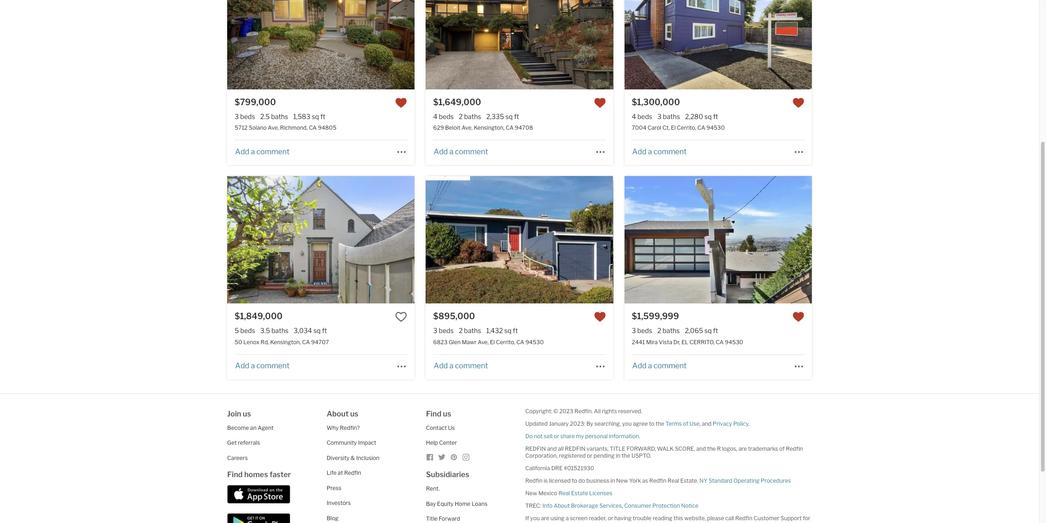 Task type: describe. For each thing, give the bounding box(es) containing it.
5712 solano ave, richmond, ca 94805
[[235, 125, 337, 132]]

policy
[[734, 421, 749, 428]]

trec: info about brokerage services , consumer protection notice
[[526, 503, 699, 510]]

redfin twitter image
[[438, 454, 446, 461]]

$1,649,000
[[434, 98, 481, 107]]

customer
[[754, 515, 780, 522]]

standard
[[709, 478, 733, 485]]

support
[[781, 515, 802, 522]]

redfin instagram image
[[462, 454, 470, 461]]

1 photo of 5712 solano ave, richmond, ca 94805 image from the left
[[40, 0, 228, 90]]

94805
[[318, 125, 337, 132]]

redfin inside the redfin and all redfin variants, title forward, walk score, and the r logos, are trademarks of redfin corporation, registered or pending in the uspto.
[[786, 446, 804, 453]]

favorite button checkbox for $1,849,000
[[395, 311, 408, 324]]

redfin is licensed to do business in new york as redfin real estate. ny standard operating procedures
[[526, 478, 791, 485]]

home
[[455, 501, 471, 508]]

baths for $1,300,000
[[663, 113, 680, 121]]

beloit
[[445, 125, 461, 132]]

0 vertical spatial ,
[[700, 421, 701, 428]]

and right score,
[[697, 446, 706, 453]]

bay equity home loans
[[426, 501, 488, 508]]

add a comment for $1,849,000
[[235, 362, 290, 371]]

redfin.
[[575, 408, 593, 415]]

kensington, for $1,849,000
[[270, 339, 301, 346]]

0 vertical spatial of
[[683, 421, 689, 428]]

title forward
[[426, 516, 460, 523]]

if
[[526, 515, 529, 522]]

and left all
[[547, 446, 557, 453]]

3 photo of 2441 mira vista dr, el cerrito, ca 94530 image from the left
[[812, 177, 1000, 304]]

favorite button checkbox for $1,649,000
[[594, 97, 606, 109]]

or inside the redfin and all redfin variants, title forward, walk score, and the r logos, are trademarks of redfin corporation, registered or pending in the uspto.
[[587, 453, 593, 460]]

comment for $1,300,000
[[654, 148, 687, 156]]

blog button
[[327, 515, 339, 522]]

personal
[[586, 433, 608, 440]]

privacy
[[713, 421, 733, 428]]

1 photo of 7004 carol ct, el cerrito, ca 94530 image from the left
[[437, 0, 625, 90]]

reserved.
[[619, 408, 643, 415]]

sq for $895,000
[[505, 327, 512, 335]]

3 beds for $1,599,999
[[632, 327, 653, 335]]

forward
[[439, 516, 460, 523]]

join
[[227, 410, 241, 419]]

629 beloit ave, kensington, ca 94708
[[434, 125, 533, 132]]

a for $1,300,000
[[648, 148, 652, 156]]

$1,599,999
[[632, 312, 679, 322]]

3 for $895,000
[[434, 327, 438, 335]]

corporation,
[[526, 453, 558, 460]]

new mexico real estate licenses
[[526, 490, 613, 497]]

favorite button checkbox for $1,599,999
[[793, 311, 805, 324]]

add for $1,649,000
[[434, 148, 448, 156]]

sq for $1,849,000
[[314, 327, 321, 335]]

a for $1,599,999
[[648, 362, 652, 371]]

0 horizontal spatial new
[[526, 490, 538, 497]]

2 horizontal spatial ave,
[[478, 339, 489, 346]]

comment for $1,849,000
[[257, 362, 290, 371]]

ca down the 1,583 sq ft
[[309, 125, 317, 132]]

add a comment button for $799,000
[[235, 148, 290, 156]]

become an agent
[[227, 425, 274, 432]]

title
[[610, 446, 626, 453]]

ca down 1,432 sq ft
[[517, 339, 525, 346]]

rd,
[[261, 339, 269, 346]]

having
[[615, 515, 632, 522]]

terms of use link
[[666, 421, 700, 428]]

2441
[[632, 339, 645, 346]]

vista
[[659, 339, 673, 346]]

share
[[561, 433, 575, 440]]

equity
[[437, 501, 454, 508]]

favorite button image for $1,599,999
[[793, 311, 805, 324]]

you inside the if you are using a screen reader, or having trouble reading this website, please call redfin customer support for help at
[[531, 515, 540, 522]]

ft for $1,300,000
[[714, 113, 719, 121]]

3 for $1,599,999
[[632, 327, 636, 335]]

0 horizontal spatial real
[[559, 490, 570, 497]]

ca right cerrito,
[[716, 339, 724, 346]]

2023
[[560, 408, 574, 415]]

or inside the if you are using a screen reader, or having trouble reading this website, please call redfin customer support for help at
[[608, 515, 614, 522]]

add a comment button for $1,849,000
[[235, 362, 290, 371]]

carol
[[648, 125, 662, 132]]

find homes faster
[[227, 471, 291, 480]]

trouble
[[633, 515, 652, 522]]

ca down 3,034 on the left bottom of the page
[[302, 339, 310, 346]]

2023:
[[570, 421, 586, 428]]

us for join us
[[243, 410, 251, 419]]

community
[[327, 440, 357, 447]]

kensington, for $1,649,000
[[474, 125, 505, 132]]

reading
[[653, 515, 673, 522]]

referrals
[[238, 440, 260, 447]]

contact us button
[[426, 425, 455, 432]]

2441 mira vista dr, el cerrito, ca 94530
[[632, 339, 744, 346]]

3 for $799,000
[[235, 113, 239, 121]]

life at redfin
[[327, 470, 361, 477]]

terms
[[666, 421, 682, 428]]

ft for $1,649,000
[[514, 113, 519, 121]]

1 photo of 2441 mira vista dr, el cerrito, ca 94530 image from the left
[[437, 177, 625, 304]]

do not sell or share my personal information link
[[526, 433, 639, 440]]

add a comment for $1,300,000
[[633, 148, 687, 156]]

2 baths for $1,599,999
[[658, 327, 680, 335]]

business
[[587, 478, 610, 485]]

1 vertical spatial .
[[639, 433, 641, 440]]

2 for $1,649,000
[[459, 113, 463, 121]]

rent.
[[426, 486, 440, 493]]

in inside the redfin and all redfin variants, title forward, walk score, and the r logos, are trademarks of redfin corporation, registered or pending in the uspto.
[[616, 453, 621, 460]]

ft for $895,000
[[513, 327, 518, 335]]

redfin?
[[340, 425, 360, 432]]

$895,000
[[434, 312, 475, 322]]

agent
[[258, 425, 274, 432]]

use
[[690, 421, 700, 428]]

at inside the if you are using a screen reader, or having trouble reading this website, please call redfin customer support for help at
[[538, 522, 543, 524]]

a inside the if you are using a screen reader, or having trouble reading this website, please call redfin customer support for help at
[[566, 515, 569, 522]]

licensed
[[549, 478, 571, 485]]

blog
[[327, 515, 339, 522]]

94530 for $1,599,999
[[725, 339, 744, 346]]

us for about us
[[350, 410, 359, 419]]

ft for $799,000
[[321, 113, 326, 121]]

sell
[[544, 433, 553, 440]]

0 vertical spatial el
[[671, 125, 676, 132]]

1 horizontal spatial the
[[656, 421, 665, 428]]

0 horizontal spatial to
[[572, 478, 578, 485]]

&
[[351, 455, 355, 462]]

1,583 sq ft
[[293, 113, 326, 121]]

do
[[526, 433, 533, 440]]

screen
[[570, 515, 588, 522]]

5712
[[235, 125, 248, 132]]

download the redfin app on the apple app store image
[[227, 486, 290, 504]]

help center button
[[426, 440, 457, 447]]

baths for $1,649,000
[[464, 113, 481, 121]]

beds for $799,000
[[240, 113, 255, 121]]

about us
[[327, 410, 359, 419]]

favorite button image for $799,000
[[395, 97, 408, 109]]

favorite button image for $1,649,000
[[594, 97, 606, 109]]

7004 carol ct, el cerrito, ca 94530
[[632, 125, 725, 132]]

trec:
[[526, 503, 541, 510]]

4 beds for $1,649,000
[[434, 113, 454, 121]]

0 vertical spatial .
[[749, 421, 750, 428]]

add a comment for $895,000
[[434, 362, 488, 371]]

dre
[[552, 465, 563, 472]]

real estate licenses link
[[559, 490, 613, 497]]

find for find homes faster
[[227, 471, 243, 480]]

5
[[235, 327, 239, 335]]

privacy policy link
[[713, 421, 749, 428]]

mexico
[[539, 490, 558, 497]]

2 horizontal spatial the
[[708, 446, 716, 453]]

0 vertical spatial real
[[668, 478, 680, 485]]

brokerage
[[571, 503, 599, 510]]

diversity & inclusion button
[[327, 455, 380, 462]]

3 beds for $895,000
[[434, 327, 454, 335]]

favorite button checkbox for $799,000
[[395, 97, 408, 109]]

2,065 sq ft
[[685, 327, 718, 335]]

consumer
[[625, 503, 652, 510]]

add a comment button for $1,649,000
[[434, 148, 489, 156]]

2 photo of 2441 mira vista dr, el cerrito, ca 94530 image from the left
[[625, 177, 812, 304]]

favorite button image for $1,849,000
[[395, 311, 408, 324]]

community impact button
[[327, 440, 376, 447]]

are inside the if you are using a screen reader, or having trouble reading this website, please call redfin customer support for help at
[[541, 515, 550, 522]]

5 beds
[[235, 327, 255, 335]]

a for $895,000
[[450, 362, 454, 371]]

solano
[[249, 125, 267, 132]]

1,432 sq ft
[[487, 327, 518, 335]]

investors button
[[327, 500, 351, 507]]

favorite button image for $895,000
[[594, 311, 606, 324]]

add for $799,000
[[235, 148, 249, 156]]

94708
[[515, 125, 533, 132]]

title forward button
[[426, 516, 460, 523]]



Task type: vqa. For each thing, say whether or not it's contained in the screenshot.


Task type: locate. For each thing, give the bounding box(es) containing it.
california
[[526, 465, 550, 472]]

1 vertical spatial kensington,
[[270, 339, 301, 346]]

2 photo of 629 beloit ave, kensington, ca 94708 image from the left
[[426, 0, 614, 90]]

or right sell on the right bottom
[[554, 433, 560, 440]]

mira
[[647, 339, 658, 346]]

photo of 6823 glen mawr ave, el cerrito, ca 94530 image
[[239, 177, 426, 304], [426, 177, 614, 304], [614, 177, 801, 304]]

add down the 7004
[[633, 148, 647, 156]]

favorite button image
[[395, 97, 408, 109], [594, 97, 606, 109], [793, 97, 805, 109], [395, 311, 408, 324], [594, 311, 606, 324], [793, 311, 805, 324]]

1 horizontal spatial real
[[668, 478, 680, 485]]

new up 'trec:'
[[526, 490, 538, 497]]

1 horizontal spatial in
[[616, 453, 621, 460]]

0 horizontal spatial redfin
[[526, 446, 546, 453]]

add a comment
[[235, 148, 290, 156], [434, 148, 488, 156], [633, 148, 687, 156], [235, 362, 290, 371], [434, 362, 488, 371], [633, 362, 687, 371]]

favorite button image for $1,300,000
[[793, 97, 805, 109]]

1 horizontal spatial ,
[[700, 421, 701, 428]]

sq for $1,300,000
[[705, 113, 712, 121]]

find down careers button
[[227, 471, 243, 480]]

2 baths up mawr
[[459, 327, 481, 335]]

add down 2441
[[633, 362, 647, 371]]

estate
[[572, 490, 588, 497]]

sq
[[312, 113, 319, 121], [506, 113, 513, 121], [705, 113, 712, 121], [314, 327, 321, 335], [505, 327, 512, 335], [705, 327, 712, 335]]

you up information
[[623, 421, 632, 428]]

a for $799,000
[[251, 148, 255, 156]]

add a comment button down solano
[[235, 148, 290, 156]]

or left pending at the bottom of page
[[587, 453, 593, 460]]

the left the r
[[708, 446, 716, 453]]

1 horizontal spatial redfin
[[565, 446, 586, 453]]

pending
[[594, 453, 615, 460]]

0 vertical spatial kensington,
[[474, 125, 505, 132]]

4 for $1,300,000
[[632, 113, 636, 121]]

1 horizontal spatial 4
[[632, 113, 636, 121]]

3 up 5712 at the top left
[[235, 113, 239, 121]]

0 vertical spatial at
[[338, 470, 343, 477]]

if you are using a screen reader, or having trouble reading this website, please call redfin customer support for help at
[[526, 515, 811, 524]]

licenses
[[590, 490, 613, 497]]

2 photo of 7004 carol ct, el cerrito, ca 94530 image from the left
[[625, 0, 812, 90]]

redfin pinterest image
[[450, 454, 458, 461]]

2 us from the left
[[350, 410, 359, 419]]

an
[[250, 425, 257, 432]]

center
[[439, 440, 457, 447]]

info about brokerage services link
[[543, 503, 622, 510]]

comment for $799,000
[[257, 148, 290, 156]]

beds for $895,000
[[439, 327, 454, 335]]

0 horizontal spatial us
[[243, 410, 251, 419]]

sq for $799,000
[[312, 113, 319, 121]]

2 up vista
[[658, 327, 662, 335]]

$1,300,000
[[632, 98, 680, 107]]

4 beds for $1,300,000
[[632, 113, 653, 121]]

add down 50
[[235, 362, 249, 371]]

loans
[[472, 501, 488, 508]]

add for $895,000
[[434, 362, 448, 371]]

1 horizontal spatial about
[[554, 503, 570, 510]]

glen
[[449, 339, 461, 346]]

1 vertical spatial in
[[611, 478, 615, 485]]

kensington,
[[474, 125, 505, 132], [270, 339, 301, 346]]

1 horizontal spatial kensington,
[[474, 125, 505, 132]]

and
[[702, 421, 712, 428], [547, 446, 557, 453], [697, 446, 706, 453]]

0 horizontal spatial 4
[[434, 113, 438, 121]]

beds up beloit
[[439, 113, 454, 121]]

0 vertical spatial new
[[617, 478, 628, 485]]

or down the "services"
[[608, 515, 614, 522]]

diversity
[[327, 455, 350, 462]]

us for find us
[[443, 410, 451, 419]]

of right trademarks at the right bottom of page
[[780, 446, 785, 453]]

of
[[683, 421, 689, 428], [780, 446, 785, 453]]

ave, down 2.5 baths
[[268, 125, 279, 132]]

1 horizontal spatial .
[[749, 421, 750, 428]]

are right logos,
[[739, 446, 747, 453]]

a down glen
[[450, 362, 454, 371]]

2 for $895,000
[[459, 327, 463, 335]]

beds for $1,599,999
[[638, 327, 653, 335]]

redfin down not
[[526, 446, 546, 453]]

careers
[[227, 455, 248, 462]]

download the redfin app from the google play store image
[[227, 514, 290, 524]]

cerrito, down 1,432 sq ft
[[496, 339, 516, 346]]

1 vertical spatial to
[[572, 478, 578, 485]]

3 up 6823
[[434, 327, 438, 335]]

add a comment for $799,000
[[235, 148, 290, 156]]

1 horizontal spatial or
[[587, 453, 593, 460]]

us
[[448, 425, 455, 432]]

join us
[[227, 410, 251, 419]]

sq right 1,583
[[312, 113, 319, 121]]

4 up the 7004
[[632, 113, 636, 121]]

lenox
[[243, 339, 260, 346]]

redfin down &
[[344, 470, 361, 477]]

sq for $1,599,999
[[705, 327, 712, 335]]

sq for $1,649,000
[[506, 113, 513, 121]]

contact us
[[426, 425, 455, 432]]

why redfin?
[[327, 425, 360, 432]]

of left use
[[683, 421, 689, 428]]

1 vertical spatial find
[[227, 471, 243, 480]]

find up contact on the bottom left of page
[[426, 410, 442, 419]]

1 horizontal spatial ave,
[[462, 125, 473, 132]]

2 up beloit
[[459, 113, 463, 121]]

1 vertical spatial new
[[526, 490, 538, 497]]

ft right 2,280
[[714, 113, 719, 121]]

0 vertical spatial are
[[739, 446, 747, 453]]

are inside the redfin and all redfin variants, title forward, walk score, and the r logos, are trademarks of redfin corporation, registered or pending in the uspto.
[[739, 446, 747, 453]]

help
[[526, 522, 537, 524]]

0 vertical spatial in
[[616, 453, 621, 460]]

a for $1,849,000
[[251, 362, 255, 371]]

add a comment down solano
[[235, 148, 290, 156]]

1 horizontal spatial you
[[623, 421, 632, 428]]

my
[[576, 433, 584, 440]]

0 horizontal spatial you
[[531, 515, 540, 522]]

or
[[554, 433, 560, 440], [587, 453, 593, 460], [608, 515, 614, 522]]

do
[[579, 478, 585, 485]]

3.5 baths
[[260, 327, 289, 335]]

a down lenox
[[251, 362, 255, 371]]

1 photo of 6823 glen mawr ave, el cerrito, ca 94530 image from the left
[[239, 177, 426, 304]]

4 beds up the 7004
[[632, 113, 653, 121]]

kensington, down "3.5 baths"
[[270, 339, 301, 346]]

6823
[[434, 339, 448, 346]]

2.5 baths
[[260, 113, 288, 121]]

50
[[235, 339, 242, 346]]

baths for $799,000
[[271, 113, 288, 121]]

about up 'why'
[[327, 410, 349, 419]]

94530 for $895,000
[[526, 339, 544, 346]]

0 horizontal spatial ave,
[[268, 125, 279, 132]]

2
[[459, 113, 463, 121], [459, 327, 463, 335], [658, 327, 662, 335]]

1 favorite button checkbox from the left
[[395, 97, 408, 109]]

walk
[[657, 446, 674, 453]]

in right pending at the bottom of page
[[616, 453, 621, 460]]

beds up the 7004
[[638, 113, 653, 121]]

baths for $1,599,999
[[663, 327, 680, 335]]

sq up cerrito,
[[705, 327, 712, 335]]

ft
[[321, 113, 326, 121], [514, 113, 519, 121], [714, 113, 719, 121], [322, 327, 327, 335], [513, 327, 518, 335], [714, 327, 718, 335]]

2 horizontal spatial us
[[443, 410, 451, 419]]

, left the privacy
[[700, 421, 701, 428]]

add
[[235, 148, 249, 156], [434, 148, 448, 156], [633, 148, 647, 156], [235, 362, 249, 371], [434, 362, 448, 371], [633, 362, 647, 371]]

copyright:
[[526, 408, 553, 415]]

beds for $1,649,000
[[439, 113, 454, 121]]

0 horizontal spatial in
[[611, 478, 615, 485]]

sq right 1,432
[[505, 327, 512, 335]]

mawr
[[462, 339, 477, 346]]

0 horizontal spatial or
[[554, 433, 560, 440]]

1 vertical spatial are
[[541, 515, 550, 522]]

4 up 629
[[434, 113, 438, 121]]

reader,
[[589, 515, 607, 522]]

us up us
[[443, 410, 451, 419]]

0 horizontal spatial about
[[327, 410, 349, 419]]

favorite button checkbox for $1,300,000
[[793, 97, 805, 109]]

1 vertical spatial real
[[559, 490, 570, 497]]

at right the life
[[338, 470, 343, 477]]

comment for $895,000
[[455, 362, 488, 371]]

2,280 sq ft
[[686, 113, 719, 121]]

2 4 from the left
[[632, 113, 636, 121]]

ave, for $1,649,000
[[462, 125, 473, 132]]

photo of 5712 solano ave, richmond, ca 94805 image
[[40, 0, 228, 90], [227, 0, 415, 90], [415, 0, 602, 90]]

photo of 7004 carol ct, el cerrito, ca 94530 image
[[437, 0, 625, 90], [625, 0, 812, 90], [812, 0, 1000, 90]]

0 horizontal spatial 4 beds
[[434, 113, 454, 121]]

you
[[623, 421, 632, 428], [531, 515, 540, 522]]

0 horizontal spatial find
[[227, 471, 243, 480]]

1 horizontal spatial el
[[671, 125, 676, 132]]

2 vertical spatial or
[[608, 515, 614, 522]]

3 beds for $799,000
[[235, 113, 255, 121]]

. down agree
[[639, 433, 641, 440]]

1 horizontal spatial new
[[617, 478, 628, 485]]

homes
[[244, 471, 268, 480]]

1 vertical spatial about
[[554, 503, 570, 510]]

1 redfin from the left
[[526, 446, 546, 453]]

to left the do
[[572, 478, 578, 485]]

1 horizontal spatial 3 beds
[[434, 327, 454, 335]]

0 horizontal spatial at
[[338, 470, 343, 477]]

1 vertical spatial at
[[538, 522, 543, 524]]

50 lenox rd, kensington, ca 94707
[[235, 339, 329, 346]]

1 horizontal spatial are
[[739, 446, 747, 453]]

2 baths for $1,649,000
[[459, 113, 481, 121]]

0 horizontal spatial .
[[639, 433, 641, 440]]

3 photo of 50 lenox rd, kensington, ca 94707 image from the left
[[415, 177, 602, 304]]

0 vertical spatial you
[[623, 421, 632, 428]]

january
[[549, 421, 569, 428]]

registered
[[559, 453, 586, 460]]

comment down vista
[[654, 362, 687, 371]]

1 photo of 629 beloit ave, kensington, ca 94708 image from the left
[[239, 0, 426, 90]]

favorite button checkbox
[[395, 97, 408, 109], [793, 97, 805, 109]]

comment down 5712 solano ave, richmond, ca 94805
[[257, 148, 290, 156]]

1 vertical spatial ,
[[622, 503, 623, 510]]

comment down rd,
[[257, 362, 290, 371]]

baths up 5712 solano ave, richmond, ca 94805
[[271, 113, 288, 121]]

1 4 from the left
[[434, 113, 438, 121]]

information
[[609, 433, 639, 440]]

redfin and all redfin variants, title forward, walk score, and the r logos, are trademarks of redfin corporation, registered or pending in the uspto.
[[526, 446, 804, 460]]

1 horizontal spatial cerrito,
[[677, 125, 697, 132]]

careers button
[[227, 455, 248, 462]]

2 redfin from the left
[[565, 446, 586, 453]]

4 for $1,649,000
[[434, 113, 438, 121]]

add a comment button for $1,300,000
[[632, 148, 688, 156]]

1 horizontal spatial find
[[426, 410, 442, 419]]

. right the privacy
[[749, 421, 750, 428]]

0 vertical spatial about
[[327, 410, 349, 419]]

rights
[[602, 408, 617, 415]]

add a comment button for $895,000
[[434, 362, 489, 371]]

add a comment button down glen
[[434, 362, 489, 371]]

3 photo of 6823 glen mawr ave, el cerrito, ca 94530 image from the left
[[614, 177, 801, 304]]

6823 glen mawr ave, el cerrito, ca 94530
[[434, 339, 544, 346]]

favorite button checkbox for $895,000
[[594, 311, 606, 324]]

2 baths for $895,000
[[459, 327, 481, 335]]

2,335 sq ft
[[487, 113, 519, 121]]

1 vertical spatial el
[[490, 339, 495, 346]]

new left york
[[617, 478, 628, 485]]

are left using
[[541, 515, 550, 522]]

0 horizontal spatial cerrito,
[[496, 339, 516, 346]]

ct,
[[663, 125, 670, 132]]

2 baths up 629 beloit ave, kensington, ca 94708
[[459, 113, 481, 121]]

0 horizontal spatial the
[[622, 453, 631, 460]]

ft for $1,849,000
[[322, 327, 327, 335]]

1 4 beds from the left
[[434, 113, 454, 121]]

3,034 sq ft
[[294, 327, 327, 335]]

find for find us
[[426, 410, 442, 419]]

ca
[[309, 125, 317, 132], [506, 125, 514, 132], [698, 125, 706, 132], [302, 339, 310, 346], [517, 339, 525, 346], [716, 339, 724, 346]]

1 horizontal spatial of
[[780, 446, 785, 453]]

3,034
[[294, 327, 312, 335]]

1 vertical spatial or
[[587, 453, 593, 460]]

add for $1,599,999
[[633, 362, 647, 371]]

beds for $1,300,000
[[638, 113, 653, 121]]

3 up 2441
[[632, 327, 636, 335]]

#01521930
[[564, 465, 595, 472]]

redfin right trademarks at the right bottom of page
[[786, 446, 804, 453]]

1 horizontal spatial 4 beds
[[632, 113, 653, 121]]

add a comment down vista
[[633, 362, 687, 371]]

ave, right mawr
[[478, 339, 489, 346]]

add a comment for $1,599,999
[[633, 362, 687, 371]]

of inside the redfin and all redfin variants, title forward, walk score, and the r logos, are trademarks of redfin corporation, registered or pending in the uspto.
[[780, 446, 785, 453]]

kensington, down 2,335
[[474, 125, 505, 132]]

add down 629
[[434, 148, 448, 156]]

photo of 2441 mira vista dr, el cerrito, ca 94530 image
[[437, 177, 625, 304], [625, 177, 812, 304], [812, 177, 1000, 304]]

baths for $895,000
[[464, 327, 481, 335]]

3 photo of 7004 carol ct, el cerrito, ca 94530 image from the left
[[812, 0, 1000, 90]]

investors
[[327, 500, 351, 507]]

2 photo of 50 lenox rd, kensington, ca 94707 image from the left
[[227, 177, 415, 304]]

ft for $1,599,999
[[714, 327, 718, 335]]

ave, for $799,000
[[268, 125, 279, 132]]

ft up 94805
[[321, 113, 326, 121]]

beds up 6823
[[439, 327, 454, 335]]

beds up 5712 at the top left
[[240, 113, 255, 121]]

2 photo of 5712 solano ave, richmond, ca 94805 image from the left
[[227, 0, 415, 90]]

info
[[543, 503, 553, 510]]

1 vertical spatial you
[[531, 515, 540, 522]]

3 beds up 2441
[[632, 327, 653, 335]]

add a comment button down carol
[[632, 148, 688, 156]]

ca down 2,335 sq ft
[[506, 125, 514, 132]]

not
[[534, 433, 543, 440]]

ca down 2,280 sq ft on the top right of page
[[698, 125, 706, 132]]

score,
[[675, 446, 696, 453]]

1 photo of 50 lenox rd, kensington, ca 94707 image from the left
[[40, 177, 228, 304]]

a down carol
[[648, 148, 652, 156]]

2 horizontal spatial or
[[608, 515, 614, 522]]

photo of 50 lenox rd, kensington, ca 94707 image
[[40, 177, 228, 304], [227, 177, 415, 304], [415, 177, 602, 304]]

you right if
[[531, 515, 540, 522]]

photo of 629 beloit ave, kensington, ca 94708 image
[[239, 0, 426, 90], [426, 0, 614, 90], [614, 0, 801, 90]]

1 horizontal spatial favorite button checkbox
[[793, 97, 805, 109]]

add for $1,849,000
[[235, 362, 249, 371]]

3 us from the left
[[443, 410, 451, 419]]

ft up cerrito,
[[714, 327, 718, 335]]

3 up carol
[[658, 113, 662, 121]]

all
[[594, 408, 601, 415]]

redfin down my
[[565, 446, 586, 453]]

redfin right call
[[736, 515, 753, 522]]

protection
[[653, 503, 680, 510]]

add a comment button down rd,
[[235, 362, 290, 371]]

and right use
[[702, 421, 712, 428]]

1,432
[[487, 327, 503, 335]]

2 photo of 6823 glen mawr ave, el cerrito, ca 94530 image from the left
[[426, 177, 614, 304]]

uspto.
[[632, 453, 652, 460]]

find us
[[426, 410, 451, 419]]

2 up glen
[[459, 327, 463, 335]]

baths up 629 beloit ave, kensington, ca 94708
[[464, 113, 481, 121]]

why
[[327, 425, 339, 432]]

sq right 2,280
[[705, 113, 712, 121]]

ft right 1,432
[[513, 327, 518, 335]]

0 vertical spatial or
[[554, 433, 560, 440]]

0 horizontal spatial 3 beds
[[235, 113, 255, 121]]

redfin left 'is'
[[526, 478, 543, 485]]

redfin facebook image
[[426, 454, 434, 461]]

1,583
[[293, 113, 311, 121]]

1 us from the left
[[243, 410, 251, 419]]

using
[[551, 515, 565, 522]]

0 horizontal spatial kensington,
[[270, 339, 301, 346]]

add a comment down glen
[[434, 362, 488, 371]]

baths for $1,849,000
[[272, 327, 289, 335]]

3 photo of 5712 solano ave, richmond, ca 94805 image from the left
[[415, 0, 602, 90]]

york
[[630, 478, 641, 485]]

real down licensed
[[559, 490, 570, 497]]

comment for $1,649,000
[[455, 148, 488, 156]]

1 horizontal spatial at
[[538, 522, 543, 524]]

add a comment down carol
[[633, 148, 687, 156]]

0 horizontal spatial el
[[490, 339, 495, 346]]

add a comment button for $1,599,999
[[632, 362, 688, 371]]

sq up the 94707
[[314, 327, 321, 335]]

procedures
[[761, 478, 791, 485]]

in
[[616, 453, 621, 460], [611, 478, 615, 485]]

2 for $1,599,999
[[658, 327, 662, 335]]

0 vertical spatial cerrito,
[[677, 125, 697, 132]]

add for $1,300,000
[[633, 148, 647, 156]]

get referrals
[[227, 440, 260, 447]]

agree
[[633, 421, 648, 428]]

1 vertical spatial cerrito,
[[496, 339, 516, 346]]

0 vertical spatial to
[[649, 421, 655, 428]]

get
[[227, 440, 237, 447]]

0 horizontal spatial are
[[541, 515, 550, 522]]

add a comment down beloit
[[434, 148, 488, 156]]

california dre #01521930
[[526, 465, 595, 472]]

add down 5712 at the top left
[[235, 148, 249, 156]]

3 photo of 629 beloit ave, kensington, ca 94708 image from the left
[[614, 0, 801, 90]]

about
[[327, 410, 349, 419], [554, 503, 570, 510]]

2 horizontal spatial 3 beds
[[632, 327, 653, 335]]

2 4 beds from the left
[[632, 113, 653, 121]]

1 vertical spatial of
[[780, 446, 785, 453]]

impact
[[358, 440, 376, 447]]

baths up the '50 lenox rd, kensington, ca 94707'
[[272, 327, 289, 335]]

favorite button checkbox
[[594, 97, 606, 109], [395, 311, 408, 324], [594, 311, 606, 324], [793, 311, 805, 324]]

beds for $1,849,000
[[240, 327, 255, 335]]

redfin inside the if you are using a screen reader, or having trouble reading this website, please call redfin customer support for help at
[[736, 515, 753, 522]]

1 horizontal spatial us
[[350, 410, 359, 419]]

a down beloit
[[450, 148, 454, 156]]

2 favorite button checkbox from the left
[[793, 97, 805, 109]]

cerrito,
[[690, 339, 715, 346]]

redfin right as
[[650, 478, 667, 485]]

1 horizontal spatial to
[[649, 421, 655, 428]]

forward,
[[627, 446, 656, 453]]

baths up mawr
[[464, 327, 481, 335]]

comment down 629 beloit ave, kensington, ca 94708
[[455, 148, 488, 156]]

why redfin? button
[[327, 425, 360, 432]]

real left 'estate.' on the bottom
[[668, 478, 680, 485]]

el right ct, at the top
[[671, 125, 676, 132]]

us up the redfin?
[[350, 410, 359, 419]]

3.5
[[260, 327, 270, 335]]

3 beds up 6823
[[434, 327, 454, 335]]

0 horizontal spatial of
[[683, 421, 689, 428]]

baths up ct, at the top
[[663, 113, 680, 121]]

comment for $1,599,999
[[654, 362, 687, 371]]

0 vertical spatial find
[[426, 410, 442, 419]]

0 horizontal spatial favorite button checkbox
[[395, 97, 408, 109]]

0 horizontal spatial ,
[[622, 503, 623, 510]]

new
[[617, 478, 628, 485], [526, 490, 538, 497]]

a for $1,649,000
[[450, 148, 454, 156]]

add a comment down rd,
[[235, 362, 290, 371]]

life
[[327, 470, 337, 477]]

add a comment for $1,649,000
[[434, 148, 488, 156]]



